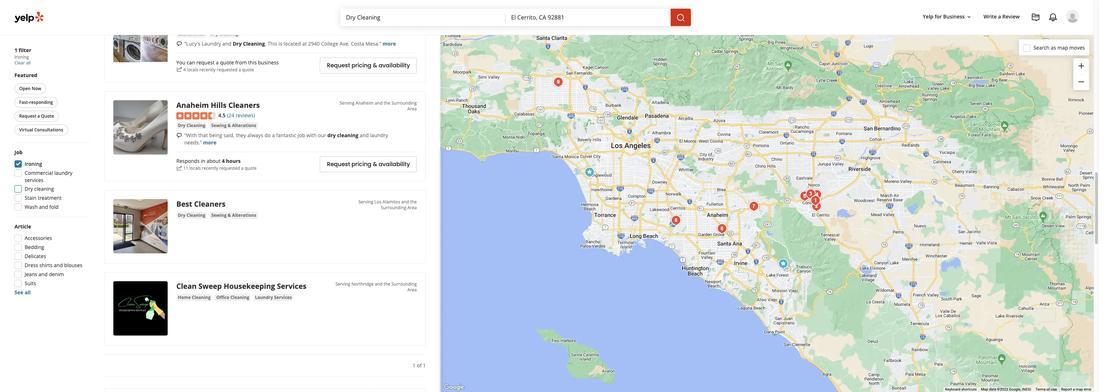 Task type: describe. For each thing, give the bounding box(es) containing it.
sewing for bottommost dry cleaning link
[[211, 212, 227, 218]]

write
[[984, 13, 997, 20]]

express custom cuts tailoring & cleaners image
[[809, 193, 823, 208]]

keyboard shortcuts button
[[946, 387, 977, 392]]

recently for you can request a quote from this business
[[200, 67, 216, 73]]

dry cleaning button for bottommost dry cleaning link
[[176, 212, 207, 219]]

1 vertical spatial ironing
[[25, 161, 42, 167]]

zoom out image
[[1078, 78, 1086, 86]]

request for . this is located at 2940 college ave. costa mesa."
[[327, 61, 350, 70]]

see all
[[14, 289, 31, 296]]

sewing & alterations for sewing & alterations button corresponding to sewing & alterations link associated with bottommost dry cleaning link
[[211, 212, 256, 218]]

lucy's laundry & dry cleaning image
[[715, 222, 730, 236]]

availability for . this is located at 2940 college ave. costa mesa."
[[379, 61, 410, 70]]

more link for "lucy's laundry and dry cleaning . this is located at 2940 college ave. costa mesa." more
[[383, 40, 396, 47]]

inegi
[[1023, 388, 1032, 392]]

anaheim hills cleaners
[[176, 100, 260, 110]]

moves
[[1070, 44, 1086, 51]]

request for and laundry needs."
[[327, 160, 350, 169]]

northridge
[[352, 281, 374, 287]]

request pricing & availability button for costa
[[320, 58, 417, 74]]

notifications image
[[1049, 13, 1058, 22]]

"with
[[184, 132, 197, 139]]

1 filter ironing clear all
[[14, 47, 31, 66]]

college
[[321, 40, 339, 47]]

terms of use
[[1036, 388, 1058, 392]]

and inside "and laundry needs.""
[[360, 132, 369, 139]]

office
[[216, 294, 229, 301]]

dress shirts and blouses
[[25, 262, 82, 269]]

cleaning for top dry cleaning link
[[220, 31, 238, 37]]

this
[[248, 59, 257, 66]]

4.5 star rating image
[[176, 112, 216, 119]]

see
[[14, 289, 23, 296]]

laundry inside button
[[255, 294, 273, 301]]

fast-
[[19, 99, 29, 105]]

open now button
[[14, 83, 46, 94]]

clean
[[176, 281, 197, 291]]

0 horizontal spatial cleaners
[[194, 199, 226, 209]]

services inside laundry services button
[[274, 294, 292, 301]]

jeans and denim
[[25, 271, 64, 278]]

stain treatment
[[25, 195, 62, 201]]

office cleaning
[[216, 294, 249, 301]]

quote for said,
[[245, 165, 257, 171]]

can
[[187, 59, 195, 66]]

virtual
[[19, 127, 33, 133]]

home cleaning link
[[176, 294, 212, 301]]

group containing job
[[12, 149, 90, 213]]

they
[[236, 132, 246, 139]]

16 speech v2 image
[[176, 133, 182, 139]]

0 vertical spatial dry cleaning link
[[209, 30, 240, 38]]

dry cleaning for dry cleaning link to the middle dry cleaning button
[[178, 122, 206, 129]]

1 horizontal spatial anaheim hills cleaners image
[[747, 199, 762, 214]]

dry cleaning button for top dry cleaning link
[[209, 30, 240, 38]]

a down from
[[239, 67, 241, 73]]

laundry services link
[[254, 294, 293, 301]]

city cleaners image
[[798, 189, 812, 204]]

availability for and laundry needs."
[[379, 160, 410, 169]]

alterations for dry cleaning link to the middle's sewing & alterations link
[[232, 122, 256, 129]]

business
[[258, 59, 279, 66]]

best cleaners link
[[176, 199, 226, 209]]

2940
[[308, 40, 320, 47]]

projects image
[[1032, 13, 1041, 22]]

a down they at the top left
[[241, 165, 244, 171]]

none field find
[[346, 13, 500, 21]]

wash
[[25, 204, 38, 211]]

serving los alamitos and the surrounding area
[[359, 199, 417, 211]]

the inside serving los alamitos and the surrounding area
[[410, 199, 417, 205]]

lucy's laundry & dry cleaning image
[[113, 9, 168, 63]]

sweep
[[199, 281, 222, 291]]

clean sweep housekeeping services link
[[176, 281, 307, 291]]

serving for anaheim hills cleaners
[[340, 100, 355, 106]]

dry for top dry cleaning link
[[211, 31, 218, 37]]

best cleaners
[[176, 199, 226, 209]]

pricing for cleaning
[[352, 160, 372, 169]]

a inside "request a quote" button
[[37, 113, 40, 119]]

locals for responds in about
[[189, 165, 201, 171]]

dry cleaning for dry cleaning button related to bottommost dry cleaning link
[[178, 212, 206, 218]]

a right do
[[272, 132, 275, 139]]

home cleaning button
[[176, 294, 212, 301]]

the for serving orange and the surrounding area
[[384, 8, 391, 14]]

sewing for dry cleaning link to the middle
[[211, 122, 227, 129]]

shirts
[[39, 262, 53, 269]]

1 for 1 of 1
[[413, 362, 416, 369]]

is
[[279, 40, 282, 47]]

0 vertical spatial 4
[[183, 67, 186, 73]]

request a quote button
[[14, 111, 59, 122]]

16 trending v2 image for responds in about
[[176, 166, 182, 171]]

tyler b. image
[[1067, 10, 1080, 23]]

0 vertical spatial services
[[277, 281, 307, 291]]

services
[[25, 177, 43, 184]]

consultations
[[34, 127, 63, 133]]

dress
[[25, 262, 38, 269]]

google image
[[442, 383, 466, 392]]

yelp
[[923, 13, 934, 20]]

delicates
[[25, 253, 46, 260]]

job
[[14, 149, 23, 156]]

now
[[32, 86, 41, 92]]

requested for dry
[[217, 67, 238, 73]]

cleaning for dry cleaning link to the middle
[[187, 122, 206, 129]]

review
[[1003, 13, 1020, 20]]

(24
[[227, 112, 234, 119]]

bedding
[[25, 244, 44, 251]]

1 horizontal spatial cleaning
[[337, 132, 359, 139]]

serving anaheim and the surrounding area
[[340, 100, 417, 112]]

serving inside the serving orange and the surrounding area
[[343, 8, 358, 14]]

business
[[944, 13, 965, 20]]

anaheim hills cleaners link
[[176, 100, 260, 110]]

4.5
[[218, 112, 226, 119]]

best cleaners image
[[669, 213, 684, 228]]

4.5 link
[[218, 111, 226, 119]]

the for serving anaheim and the surrounding area
[[384, 100, 391, 106]]

0 vertical spatial quote
[[220, 59, 234, 66]]

dry
[[328, 132, 336, 139]]

search
[[1034, 44, 1050, 51]]

cleaning for bottommost dry cleaning link
[[187, 212, 206, 218]]

request inside button
[[19, 113, 36, 119]]

2 vertical spatial dry cleaning link
[[176, 212, 207, 219]]

surrounding for serving northridge and the surrounding area
[[392, 281, 417, 287]]

error
[[1084, 388, 1092, 392]]

needs."
[[184, 139, 202, 146]]

at
[[302, 40, 307, 47]]

of for terms
[[1047, 388, 1051, 392]]

wash and fold
[[25, 204, 59, 211]]

data
[[990, 388, 997, 392]]

requested for said,
[[219, 165, 240, 171]]

laundry services button
[[254, 294, 293, 301]]

dry cleaning for dry cleaning button corresponding to top dry cleaning link
[[211, 31, 238, 37]]

responds in about 4 hours
[[176, 158, 241, 165]]

being
[[209, 132, 222, 139]]

alterations for sewing & alterations link associated with bottommost dry cleaning link
[[232, 212, 256, 218]]

serving for clean sweep housekeeping services
[[336, 281, 351, 287]]

clean sweep housekeeping services
[[176, 281, 307, 291]]

open now
[[19, 86, 41, 92]]

office cleaning button
[[215, 294, 251, 301]]

sewing & alterations for sewing & alterations button associated with dry cleaning link to the middle's sewing & alterations link
[[211, 122, 256, 129]]

and laundry needs."
[[184, 132, 388, 146]]

keyboard shortcuts
[[946, 388, 977, 392]]

empire laundry service image
[[804, 187, 819, 201]]

virtual consultations button
[[14, 125, 68, 136]]

(24 reviews)
[[227, 112, 255, 119]]

blouses
[[64, 262, 82, 269]]

terms
[[1036, 388, 1046, 392]]

group containing article
[[12, 223, 90, 296]]

cleaning left this
[[243, 40, 265, 47]]

this
[[268, 40, 277, 47]]



Task type: vqa. For each thing, say whether or not it's contained in the screenshot.
Date to the top
no



Task type: locate. For each thing, give the bounding box(es) containing it.
1 vertical spatial anaheim hills cleaners image
[[747, 199, 762, 214]]

sewing up being
[[211, 122, 227, 129]]

cleaning for office cleaning link
[[231, 294, 249, 301]]

1 vertical spatial 4
[[222, 158, 225, 165]]

best cleaners image
[[113, 199, 168, 254]]

1 vertical spatial of
[[1047, 388, 1051, 392]]

for
[[935, 13, 942, 20]]

4
[[183, 67, 186, 73], [222, 158, 225, 165]]

request up 'virtual'
[[19, 113, 36, 119]]

keyboard
[[946, 388, 961, 392]]

dry right laundromat
[[211, 31, 218, 37]]

0 vertical spatial 16 trending v2 image
[[176, 67, 182, 73]]

map data ©2023 google, inegi
[[982, 388, 1032, 392]]

laundry right the "lucy's
[[202, 40, 221, 47]]

0 vertical spatial cleaners
[[229, 100, 260, 110]]

request pricing & availability for costa
[[327, 61, 410, 70]]

1 horizontal spatial 1
[[413, 362, 416, 369]]

requested down you can request a quote from this business
[[217, 67, 238, 73]]

surrounding inside the serving orange and the surrounding area
[[392, 8, 417, 14]]

2 horizontal spatial 1
[[423, 362, 426, 369]]

1 pricing from the top
[[352, 61, 372, 70]]

report
[[1062, 388, 1073, 392]]

1 vertical spatial sewing & alterations
[[211, 212, 256, 218]]

2 area from the top
[[408, 106, 417, 112]]

suits
[[25, 280, 36, 287]]

2 sewing & alterations link from the top
[[210, 212, 258, 219]]

more link
[[383, 40, 396, 47], [203, 139, 217, 146]]

serving for best cleaners
[[359, 199, 374, 205]]

1 vertical spatial sewing & alterations button
[[210, 212, 258, 219]]

pricing for costa
[[352, 61, 372, 70]]

dry cleaning up you can request a quote from this business
[[211, 31, 238, 37]]

laundry down the serving anaheim and the surrounding area
[[370, 132, 388, 139]]

the inside the serving northridge and the surrounding area
[[384, 281, 391, 287]]

quote up 4 locals recently requested a quote
[[220, 59, 234, 66]]

group
[[1074, 58, 1090, 90], [12, 149, 90, 213], [12, 223, 90, 296]]

zoom in image
[[1078, 61, 1086, 70]]

1 vertical spatial group
[[12, 149, 90, 213]]

google,
[[1010, 388, 1022, 392]]

request pricing & availability for cleaning
[[327, 160, 410, 169]]

recently down request
[[200, 67, 216, 73]]

sewing & alterations down (24
[[211, 122, 256, 129]]

0 vertical spatial request pricing & availability
[[327, 61, 410, 70]]

and inside the serving anaheim and the surrounding area
[[375, 100, 383, 106]]

1 sewing & alterations button from the top
[[210, 122, 258, 129]]

1 inside "1 filter ironing clear all"
[[14, 47, 17, 54]]

1 vertical spatial more link
[[203, 139, 217, 146]]

sewing & alterations button for dry cleaning link to the middle's sewing & alterations link
[[210, 122, 258, 129]]

area inside the serving anaheim and the surrounding area
[[408, 106, 417, 112]]

1 vertical spatial request
[[19, 113, 36, 119]]

a right 'report'
[[1074, 388, 1076, 392]]

1 for 1 filter ironing clear all
[[14, 47, 17, 54]]

quote for dry
[[242, 67, 254, 73]]

quote down this
[[242, 67, 254, 73]]

dry down best
[[178, 212, 186, 218]]

request
[[327, 61, 350, 70], [19, 113, 36, 119], [327, 160, 350, 169]]

16 chevron down v2 image
[[967, 14, 973, 20]]

serving orange and the surrounding area
[[343, 8, 417, 20]]

job
[[298, 132, 305, 139]]

16 trending v2 image
[[176, 67, 182, 73], [176, 166, 182, 171]]

0 horizontal spatial more
[[203, 139, 217, 146]]

alamitos
[[383, 199, 400, 205]]

dry cleaning button up you can request a quote from this business
[[209, 30, 240, 38]]

sewing & alterations button down (24
[[210, 122, 258, 129]]

1 vertical spatial request pricing & availability
[[327, 160, 410, 169]]

1 vertical spatial 16 trending v2 image
[[176, 166, 182, 171]]

clear
[[14, 60, 25, 66]]

that
[[198, 132, 208, 139]]

0 horizontal spatial none field
[[346, 13, 500, 21]]

area inside the serving northridge and the surrounding area
[[408, 287, 417, 293]]

sewing down best cleaners
[[211, 212, 227, 218]]

1 vertical spatial services
[[274, 294, 292, 301]]

2 alterations from the top
[[232, 212, 256, 218]]

0 vertical spatial more link
[[383, 40, 396, 47]]

1 vertical spatial locals
[[189, 165, 201, 171]]

0 vertical spatial request
[[327, 61, 350, 70]]

2 vertical spatial group
[[12, 223, 90, 296]]

0 vertical spatial sewing & alterations button
[[210, 122, 258, 129]]

0 vertical spatial request pricing & availability button
[[320, 58, 417, 74]]

area inside the serving orange and the surrounding area
[[408, 14, 417, 20]]

more down being
[[203, 139, 217, 146]]

yelp for business
[[923, 13, 965, 20]]

1 vertical spatial alterations
[[232, 212, 256, 218]]

anaheim hills cleaners image
[[113, 100, 168, 155], [747, 199, 762, 214]]

serving inside serving los alamitos and the surrounding area
[[359, 199, 374, 205]]

terms of use link
[[1036, 388, 1058, 392]]

1 vertical spatial laundry
[[255, 294, 273, 301]]

all
[[26, 60, 31, 66], [25, 289, 31, 296]]

yelp for business button
[[921, 10, 975, 23]]

ironing up the commercial
[[25, 161, 42, 167]]

1 sewing & alterations from the top
[[211, 122, 256, 129]]

16 trending v2 image for you can request a quote from this business
[[176, 67, 182, 73]]

0 vertical spatial more
[[383, 40, 396, 47]]

0 vertical spatial ironing
[[14, 54, 29, 60]]

hills
[[211, 100, 227, 110]]

2 vertical spatial dry cleaning
[[178, 212, 206, 218]]

1 sewing & alterations link from the top
[[210, 122, 258, 129]]

locals for you can request a quote from this business
[[187, 67, 198, 73]]

recently down responds in about 4 hours
[[202, 165, 218, 171]]

©2023
[[998, 388, 1009, 392]]

fast-responding
[[19, 99, 53, 105]]

pricing
[[352, 61, 372, 70], [352, 160, 372, 169]]

area for serving orange and the surrounding area
[[408, 14, 417, 20]]

surrounding inside serving los alamitos and the surrounding area
[[381, 205, 407, 211]]

of for 1
[[417, 362, 422, 369]]

cleaning down sweep
[[192, 294, 211, 301]]

0 vertical spatial availability
[[379, 61, 410, 70]]

cleaning right the dry
[[337, 132, 359, 139]]

always
[[248, 132, 263, 139]]

located
[[284, 40, 301, 47]]

sewing & alterations down best cleaners
[[211, 212, 256, 218]]

0 vertical spatial laundry
[[202, 40, 221, 47]]

1 vertical spatial request pricing & availability button
[[320, 156, 417, 172]]

the inside the serving orange and the surrounding area
[[384, 8, 391, 14]]

1 vertical spatial cleaners
[[194, 199, 226, 209]]

cleaners up reviews)
[[229, 100, 260, 110]]

dry cleaning button up "with
[[176, 122, 207, 129]]

sewing & alterations button
[[210, 122, 258, 129], [210, 212, 258, 219]]

serving inside the serving anaheim and the surrounding area
[[340, 100, 355, 106]]

0 vertical spatial map
[[1058, 44, 1069, 51]]

laundry for commercial laundry services
[[54, 170, 72, 176]]

16 trending v2 image left 11
[[176, 166, 182, 171]]

clean sweep housekeeping services image
[[551, 75, 566, 90], [113, 281, 168, 336]]

home
[[178, 294, 191, 301]]

1 vertical spatial dry cleaning link
[[176, 122, 207, 129]]

bass procleaning image
[[583, 165, 597, 180]]

1 none field from the left
[[346, 13, 500, 21]]

sewing
[[211, 122, 227, 129], [211, 212, 227, 218]]

said,
[[224, 132, 235, 139]]

map left error
[[1076, 388, 1084, 392]]

None field
[[346, 13, 500, 21], [511, 13, 665, 21]]

1 request pricing & availability from the top
[[327, 61, 410, 70]]

and inside the serving orange and the surrounding area
[[375, 8, 383, 14]]

2 none field from the left
[[511, 13, 665, 21]]

1 area from the top
[[408, 14, 417, 20]]

16 trending v2 image down you
[[176, 67, 182, 73]]

request a quote
[[19, 113, 54, 119]]

1 request pricing & availability button from the top
[[320, 58, 417, 74]]

0 vertical spatial sewing & alterations link
[[210, 122, 258, 129]]

1 vertical spatial laundry
[[54, 170, 72, 176]]

dry cleaning button down best
[[176, 212, 207, 219]]

reviews)
[[236, 112, 255, 119]]

lucy's residential & commercial laundry service image
[[810, 188, 825, 202]]

locals down can
[[187, 67, 198, 73]]

fast-responding button
[[14, 97, 58, 108]]

cleaning up the stain treatment
[[34, 186, 54, 192]]

all right see
[[25, 289, 31, 296]]

1 vertical spatial more
[[203, 139, 217, 146]]

0 vertical spatial dry cleaning
[[211, 31, 238, 37]]

1 horizontal spatial cleaners
[[229, 100, 260, 110]]

the inside the serving anaheim and the surrounding area
[[384, 100, 391, 106]]

all right clear
[[26, 60, 31, 66]]

1 horizontal spatial laundry
[[370, 132, 388, 139]]

anaheim inside the serving anaheim and the surrounding area
[[356, 100, 374, 106]]

0 horizontal spatial of
[[417, 362, 422, 369]]

1 alterations from the top
[[232, 122, 256, 129]]

user actions element
[[918, 9, 1090, 54]]

the for serving northridge and the surrounding area
[[384, 281, 391, 287]]

4 up 11 locals recently requested a quote
[[222, 158, 225, 165]]

laundry inside commercial laundry services
[[54, 170, 72, 176]]

Near text field
[[511, 13, 665, 21]]

0 horizontal spatial clean sweep housekeeping services image
[[113, 281, 168, 336]]

dry cleaning down best
[[178, 212, 206, 218]]

a inside write a review link
[[999, 13, 1002, 20]]

1 16 trending v2 image from the top
[[176, 67, 182, 73]]

0 vertical spatial dry cleaning button
[[209, 30, 240, 38]]

cleaning up you can request a quote from this business
[[220, 31, 238, 37]]

more link for "with that being said, they always do a fantastic job with our dry cleaning
[[203, 139, 217, 146]]

sewing & alterations link for bottommost dry cleaning link
[[210, 212, 258, 219]]

laundry inside "and laundry needs.""
[[370, 132, 388, 139]]

a left quote
[[37, 113, 40, 119]]

more
[[383, 40, 396, 47], [203, 139, 217, 146]]

0 vertical spatial anaheim hills cleaners image
[[113, 100, 168, 155]]

0 vertical spatial of
[[417, 362, 422, 369]]

and inside serving los alamitos and the surrounding area
[[402, 199, 409, 205]]

ironing inside "1 filter ironing clear all"
[[14, 54, 29, 60]]

of
[[417, 362, 422, 369], [1047, 388, 1051, 392]]

surrounding for serving anaheim and the surrounding area
[[392, 100, 417, 106]]

featured
[[14, 72, 37, 79]]

cleaning inside office cleaning button
[[231, 294, 249, 301]]

1 vertical spatial quote
[[242, 67, 254, 73]]

&
[[373, 61, 377, 70], [228, 122, 231, 129], [373, 160, 377, 169], [228, 212, 231, 218]]

0 horizontal spatial laundry
[[202, 40, 221, 47]]

best
[[176, 199, 192, 209]]

in
[[201, 158, 205, 165]]

requested down hours
[[219, 165, 240, 171]]

services down housekeeping
[[274, 294, 292, 301]]

cleaning down the best cleaners link
[[187, 212, 206, 218]]

you
[[176, 59, 185, 66]]

0 vertical spatial clean sweep housekeeping services image
[[551, 75, 566, 90]]

0 vertical spatial cleaning
[[337, 132, 359, 139]]

jeans
[[25, 271, 37, 278]]

1 vertical spatial all
[[25, 289, 31, 296]]

sewing & alterations button down best cleaners
[[210, 212, 258, 219]]

virtual consultations
[[19, 127, 63, 133]]

you can request a quote from this business
[[176, 59, 279, 66]]

1 vertical spatial sewing
[[211, 212, 227, 218]]

1 horizontal spatial of
[[1047, 388, 1051, 392]]

1 horizontal spatial clean sweep housekeeping services image
[[551, 75, 566, 90]]

request
[[196, 59, 215, 66]]

map for error
[[1076, 388, 1084, 392]]

with
[[307, 132, 317, 139]]

0 vertical spatial group
[[1074, 58, 1090, 90]]

featured group
[[13, 72, 90, 137]]

1 vertical spatial sewing & alterations link
[[210, 212, 258, 219]]

0 horizontal spatial laundry
[[54, 170, 72, 176]]

1 vertical spatial dry cleaning button
[[176, 122, 207, 129]]

none field near
[[511, 13, 665, 21]]

1 vertical spatial recently
[[202, 165, 218, 171]]

from
[[235, 59, 247, 66]]

cleaning down 4.5 star rating "image"
[[187, 122, 206, 129]]

request pricing & availability button for cleaning
[[320, 156, 417, 172]]

cleaning for the home cleaning link
[[192, 294, 211, 301]]

3 area from the top
[[408, 205, 417, 211]]

1 vertical spatial dry cleaning
[[178, 122, 206, 129]]

request down the dry
[[327, 160, 350, 169]]

quote down the always
[[245, 165, 257, 171]]

1 vertical spatial map
[[1076, 388, 1084, 392]]

2 vertical spatial dry cleaning button
[[176, 212, 207, 219]]

ironing
[[14, 54, 29, 60], [25, 161, 42, 167]]

0 vertical spatial sewing
[[211, 122, 227, 129]]

0 vertical spatial alterations
[[232, 122, 256, 129]]

surrounding inside the serving northridge and the surrounding area
[[392, 281, 417, 287]]

2 request pricing & availability from the top
[[327, 160, 410, 169]]

0 horizontal spatial anaheim hills cleaners image
[[113, 100, 168, 155]]

1 horizontal spatial laundry
[[255, 294, 273, 301]]

search as map moves
[[1034, 44, 1086, 51]]

laundry for and laundry needs."
[[370, 132, 388, 139]]

"lucy's laundry and dry cleaning . this is located at 2940 college ave. costa mesa." more
[[184, 40, 396, 47]]

1 horizontal spatial more
[[383, 40, 396, 47]]

0 vertical spatial all
[[26, 60, 31, 66]]

1 vertical spatial availability
[[379, 160, 410, 169]]

1 horizontal spatial map
[[1076, 388, 1084, 392]]

a up 4 locals recently requested a quote
[[216, 59, 219, 66]]

commercial laundry services
[[25, 170, 72, 184]]

2 sewing & alterations from the top
[[211, 212, 256, 218]]

treatment
[[38, 195, 62, 201]]

1 horizontal spatial none field
[[511, 13, 665, 21]]

more right mesa." in the left top of the page
[[383, 40, 396, 47]]

area for serving northridge and the surrounding area
[[408, 287, 417, 293]]

dry for bottommost dry cleaning link
[[178, 212, 186, 218]]

sewing & alterations link down best cleaners
[[210, 212, 258, 219]]

0 vertical spatial recently
[[200, 67, 216, 73]]

None search field
[[340, 9, 693, 26]]

dry cleaning link down best
[[176, 212, 207, 219]]

sewing & alterations link for dry cleaning link to the middle
[[210, 122, 258, 129]]

11 locals recently requested a quote
[[183, 165, 257, 171]]

"with that being said, they always do a fantastic job with our dry cleaning
[[184, 132, 359, 139]]

orange
[[359, 8, 374, 14]]

1 vertical spatial cleaning
[[34, 186, 54, 192]]

dry cleaning button for dry cleaning link to the middle
[[176, 122, 207, 129]]

laundromat button
[[176, 30, 206, 38]]

0 horizontal spatial 1
[[14, 47, 17, 54]]

services
[[277, 281, 307, 291], [274, 294, 292, 301]]

Find text field
[[346, 13, 500, 21]]

anaheim
[[356, 100, 374, 106], [176, 100, 209, 110]]

fantastic
[[276, 132, 296, 139]]

open
[[19, 86, 31, 92]]

0 vertical spatial pricing
[[352, 61, 372, 70]]

sewing & alterations link down (24
[[210, 122, 258, 129]]

stain
[[25, 195, 36, 201]]

dry cleaning link
[[209, 30, 240, 38], [176, 122, 207, 129], [176, 212, 207, 219]]

2 16 trending v2 image from the top
[[176, 166, 182, 171]]

dry up 16 speech v2 image
[[178, 122, 186, 129]]

0 horizontal spatial 4
[[183, 67, 186, 73]]

a right the write
[[999, 13, 1002, 20]]

serving inside the serving northridge and the surrounding area
[[336, 281, 351, 287]]

2 sewing from the top
[[211, 212, 227, 218]]

laundry right the commercial
[[54, 170, 72, 176]]

cleaning down clean sweep housekeeping services link
[[231, 294, 249, 301]]

1 horizontal spatial more link
[[383, 40, 396, 47]]

as
[[1051, 44, 1057, 51]]

2 request pricing & availability button from the top
[[320, 156, 417, 172]]

1 vertical spatial clean sweep housekeeping services image
[[113, 281, 168, 336]]

2 vertical spatial quote
[[245, 165, 257, 171]]

2 sewing & alterations button from the top
[[210, 212, 258, 219]]

0 horizontal spatial map
[[1058, 44, 1069, 51]]

area inside serving los alamitos and the surrounding area
[[408, 205, 417, 211]]

services up laundry services
[[277, 281, 307, 291]]

surrounding for serving orange and the surrounding area
[[392, 8, 417, 14]]

1 horizontal spatial 4
[[222, 158, 225, 165]]

0 vertical spatial laundry
[[370, 132, 388, 139]]

laundry down housekeeping
[[255, 294, 273, 301]]

ironing down 'filter'
[[14, 54, 29, 60]]

article
[[14, 223, 31, 230]]

0 horizontal spatial anaheim
[[176, 100, 209, 110]]

1 horizontal spatial anaheim
[[356, 100, 374, 106]]

report a map error
[[1062, 388, 1092, 392]]

recently for responds in about
[[202, 165, 218, 171]]

0 horizontal spatial cleaning
[[34, 186, 54, 192]]

area for serving anaheim and the surrounding area
[[408, 106, 417, 112]]

2 vertical spatial request
[[327, 160, 350, 169]]

dry cleaning up "with
[[178, 122, 206, 129]]

dry clean factory image
[[810, 199, 824, 214]]

search image
[[677, 13, 685, 22]]

cleaning inside home cleaning button
[[192, 294, 211, 301]]

laundry services
[[255, 294, 292, 301]]

request down ave.
[[327, 61, 350, 70]]

dry up stain
[[25, 186, 33, 192]]

.
[[265, 40, 266, 47]]

surrounding inside the serving anaheim and the surrounding area
[[392, 100, 417, 106]]

filter
[[19, 47, 31, 54]]

1 availability from the top
[[379, 61, 410, 70]]

more link down being
[[203, 139, 217, 146]]

16 speech v2 image
[[176, 41, 182, 47]]

4 area from the top
[[408, 287, 417, 293]]

2 availability from the top
[[379, 160, 410, 169]]

dry cleaning link up "with
[[176, 122, 207, 129]]

and inside the serving northridge and the surrounding area
[[375, 281, 383, 287]]

map region
[[384, 0, 1100, 392]]

more link right mesa." in the left top of the page
[[383, 40, 396, 47]]

1 sewing from the top
[[211, 122, 227, 129]]

map for moves
[[1058, 44, 1069, 51]]

serving northridge and the surrounding area
[[336, 281, 417, 293]]

request pricing & availability button
[[320, 58, 417, 74], [320, 156, 417, 172]]

0 horizontal spatial more link
[[203, 139, 217, 146]]

power cleaners image
[[777, 257, 791, 271]]

dry up from
[[233, 40, 242, 47]]

1 vertical spatial pricing
[[352, 160, 372, 169]]

write a review link
[[981, 10, 1023, 23]]

map right as at the right top of page
[[1058, 44, 1069, 51]]

cleaners right best
[[194, 199, 226, 209]]

mesa."
[[366, 40, 381, 47]]

1 vertical spatial requested
[[219, 165, 240, 171]]

sewing & alterations button for sewing & alterations link associated with bottommost dry cleaning link
[[210, 212, 258, 219]]

4 down you
[[183, 67, 186, 73]]

2 pricing from the top
[[352, 160, 372, 169]]

dry for dry cleaning link to the middle
[[178, 122, 186, 129]]

0 vertical spatial locals
[[187, 67, 198, 73]]

the
[[384, 8, 391, 14], [384, 100, 391, 106], [410, 199, 417, 205], [384, 281, 391, 287]]

all inside "1 filter ironing clear all"
[[26, 60, 31, 66]]

0 vertical spatial requested
[[217, 67, 238, 73]]

locals right 11
[[189, 165, 201, 171]]

dry cleaning link up you can request a quote from this business
[[209, 30, 240, 38]]

"lucy's
[[184, 40, 200, 47]]

cleaners
[[229, 100, 260, 110], [194, 199, 226, 209]]

a
[[999, 13, 1002, 20], [216, 59, 219, 66], [239, 67, 241, 73], [37, 113, 40, 119], [272, 132, 275, 139], [241, 165, 244, 171], [1074, 388, 1076, 392]]

dry cleaning
[[211, 31, 238, 37], [178, 122, 206, 129], [178, 212, 206, 218]]



